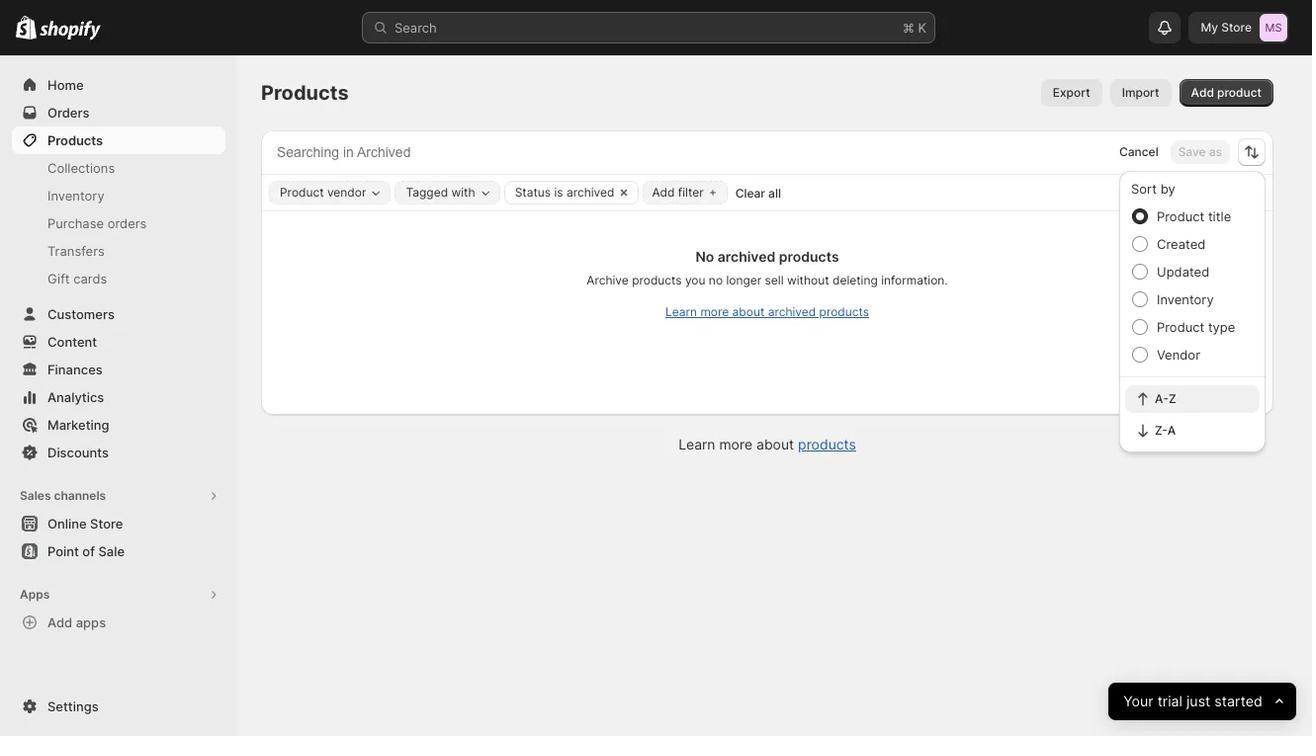 Task type: describe. For each thing, give the bounding box(es) containing it.
add apps
[[47, 615, 106, 631]]

2 vertical spatial archived
[[768, 305, 816, 319]]

settings
[[47, 699, 99, 715]]

apps
[[76, 615, 106, 631]]

z
[[1169, 392, 1177, 406]]

add product
[[1191, 85, 1262, 100]]

status is archived
[[515, 185, 615, 200]]

z-a
[[1155, 423, 1176, 438]]

customers link
[[12, 301, 225, 328]]

about for archived
[[732, 305, 765, 319]]

product for product title
[[1157, 209, 1205, 225]]

tagged with
[[406, 185, 475, 200]]

all
[[769, 186, 781, 201]]

learn for learn more about products
[[679, 436, 716, 453]]

products link
[[798, 436, 856, 453]]

trial
[[1158, 693, 1183, 711]]

sale
[[98, 544, 125, 560]]

k
[[918, 20, 927, 36]]

product for product vendor
[[280, 185, 324, 200]]

a-z
[[1155, 392, 1177, 406]]

title
[[1208, 209, 1232, 225]]

analytics
[[47, 390, 104, 405]]

no
[[709, 273, 723, 288]]

1 vertical spatial archived
[[718, 248, 776, 265]]

add product link
[[1179, 79, 1274, 107]]

cards
[[73, 271, 107, 287]]

add for add product
[[1191, 85, 1214, 100]]

add for add apps
[[47, 615, 72, 631]]

by
[[1161, 181, 1176, 197]]

no archived products
[[696, 248, 839, 265]]

without
[[787, 273, 829, 288]]

shopify image
[[16, 16, 37, 40]]

finances link
[[12, 356, 225, 384]]

point
[[47, 544, 79, 560]]

online store
[[47, 516, 123, 532]]

no
[[696, 248, 714, 265]]

clear all
[[735, 186, 781, 201]]

orders
[[47, 105, 89, 121]]

with
[[451, 185, 475, 200]]

deleting
[[833, 273, 878, 288]]

product vendor
[[280, 185, 366, 200]]

just
[[1187, 693, 1211, 711]]

archive
[[587, 273, 629, 288]]

collections link
[[12, 154, 225, 182]]

cancel button
[[1112, 140, 1167, 164]]

cancel
[[1120, 144, 1159, 159]]

purchase orders
[[47, 216, 147, 231]]

inventory link
[[12, 182, 225, 210]]

updated
[[1157, 264, 1210, 280]]

online
[[47, 516, 87, 532]]

more for learn more about products
[[719, 436, 753, 453]]

⌘
[[903, 20, 915, 36]]

online store link
[[12, 510, 225, 538]]

z-
[[1155, 423, 1168, 438]]

import
[[1122, 85, 1160, 100]]

purchase orders link
[[12, 210, 225, 237]]

shopify image
[[40, 20, 101, 40]]

collections
[[47, 160, 115, 176]]

orders
[[108, 216, 147, 231]]

orders link
[[12, 99, 225, 127]]

add filter
[[652, 185, 704, 200]]

learn more about archived products
[[666, 305, 869, 319]]

point of sale
[[47, 544, 125, 560]]

archive products you no longer sell without deleting information.
[[587, 273, 948, 288]]

tagged with button
[[396, 182, 499, 204]]

vendor
[[1157, 347, 1201, 363]]

export button
[[1041, 79, 1102, 107]]

z-a button
[[1126, 417, 1260, 445]]

learn more about archived products link
[[666, 305, 869, 319]]

clear all button
[[728, 182, 789, 206]]

archived inside dropdown button
[[567, 185, 615, 200]]



Task type: vqa. For each thing, say whether or not it's contained in the screenshot.
STATUS button
no



Task type: locate. For each thing, give the bounding box(es) containing it.
a
[[1168, 423, 1176, 438]]

product up created
[[1157, 209, 1205, 225]]

0 vertical spatial more
[[701, 305, 729, 319]]

product up 'vendor'
[[1157, 319, 1205, 335]]

product for product type
[[1157, 319, 1205, 335]]

archived right is
[[567, 185, 615, 200]]

of
[[82, 544, 95, 560]]

information.
[[881, 273, 948, 288]]

0 vertical spatial products
[[261, 81, 349, 105]]

sales channels button
[[12, 483, 225, 510]]

add left apps at the bottom left
[[47, 615, 72, 631]]

about
[[732, 305, 765, 319], [757, 436, 794, 453]]

settings link
[[12, 693, 225, 721]]

apps button
[[12, 582, 225, 609]]

0 horizontal spatial products
[[47, 133, 103, 148]]

store inside button
[[90, 516, 123, 532]]

transfers
[[47, 243, 105, 259]]

about down longer
[[732, 305, 765, 319]]

analytics link
[[12, 384, 225, 411]]

0 vertical spatial about
[[732, 305, 765, 319]]

your trial just started button
[[1109, 683, 1297, 721]]

products
[[261, 81, 349, 105], [47, 133, 103, 148]]

product inside dropdown button
[[280, 185, 324, 200]]

status is archived button
[[505, 182, 615, 204]]

gift
[[47, 271, 70, 287]]

1 vertical spatial learn
[[679, 436, 716, 453]]

0 vertical spatial inventory
[[47, 188, 104, 204]]

1 vertical spatial products
[[47, 133, 103, 148]]

0 vertical spatial archived
[[567, 185, 615, 200]]

0 horizontal spatial inventory
[[47, 188, 104, 204]]

product left vendor
[[280, 185, 324, 200]]

longer
[[726, 273, 762, 288]]

products link
[[12, 127, 225, 154]]

0 vertical spatial product
[[280, 185, 324, 200]]

vendor
[[327, 185, 366, 200]]

store for online store
[[90, 516, 123, 532]]

product vendor button
[[270, 182, 390, 204]]

import button
[[1110, 79, 1172, 107]]

status
[[515, 185, 551, 200]]

add inside button
[[47, 615, 72, 631]]

export
[[1053, 85, 1091, 100]]

a-
[[1155, 392, 1169, 406]]

sort
[[1131, 181, 1157, 197]]

1 vertical spatial store
[[90, 516, 123, 532]]

add left the product
[[1191, 85, 1214, 100]]

archived down without
[[768, 305, 816, 319]]

customers
[[47, 307, 115, 322]]

product title
[[1157, 209, 1232, 225]]

is
[[554, 185, 563, 200]]

0 vertical spatial store
[[1222, 20, 1252, 35]]

1 horizontal spatial add
[[652, 185, 675, 200]]

1 vertical spatial add
[[652, 185, 675, 200]]

add apps button
[[12, 609, 225, 637]]

store up sale
[[90, 516, 123, 532]]

Searching in Archived field
[[271, 139, 1068, 165]]

discounts
[[47, 445, 109, 461]]

learn more about products
[[679, 436, 856, 453]]

0 horizontal spatial store
[[90, 516, 123, 532]]

marketing
[[47, 417, 109, 433]]

content
[[47, 334, 97, 350]]

2 vertical spatial add
[[47, 615, 72, 631]]

1 horizontal spatial store
[[1222, 20, 1252, 35]]

my
[[1201, 20, 1219, 35]]

tagged
[[406, 185, 448, 200]]

more down no on the top
[[701, 305, 729, 319]]

filter
[[678, 185, 704, 200]]

add for add filter
[[652, 185, 675, 200]]

archived up longer
[[718, 248, 776, 265]]

0 vertical spatial add
[[1191, 85, 1214, 100]]

sales channels
[[20, 489, 106, 503]]

⌘ k
[[903, 20, 927, 36]]

sell
[[765, 273, 784, 288]]

1 vertical spatial product
[[1157, 209, 1205, 225]]

marketing link
[[12, 411, 225, 439]]

inventory up purchase
[[47, 188, 104, 204]]

finances
[[47, 362, 103, 378]]

home
[[47, 77, 84, 93]]

archived
[[567, 185, 615, 200], [718, 248, 776, 265], [768, 305, 816, 319]]

add left filter
[[652, 185, 675, 200]]

learn
[[666, 305, 697, 319], [679, 436, 716, 453]]

channels
[[54, 489, 106, 503]]

type
[[1208, 319, 1236, 335]]

sales
[[20, 489, 51, 503]]

1 horizontal spatial products
[[261, 81, 349, 105]]

1 horizontal spatial inventory
[[1157, 292, 1214, 308]]

content link
[[12, 328, 225, 356]]

sort by
[[1131, 181, 1176, 197]]

more for learn more about archived products
[[701, 305, 729, 319]]

1 vertical spatial about
[[757, 436, 794, 453]]

inventory
[[47, 188, 104, 204], [1157, 292, 1214, 308]]

inventory down updated
[[1157, 292, 1214, 308]]

gift cards link
[[12, 265, 225, 293]]

product type
[[1157, 319, 1236, 335]]

about for products
[[757, 436, 794, 453]]

1 vertical spatial more
[[719, 436, 753, 453]]

gift cards
[[47, 271, 107, 287]]

0 vertical spatial learn
[[666, 305, 697, 319]]

your trial just started
[[1124, 693, 1263, 711]]

clear
[[735, 186, 765, 201]]

0 horizontal spatial add
[[47, 615, 72, 631]]

product
[[1218, 85, 1262, 100]]

your
[[1124, 693, 1154, 711]]

discounts link
[[12, 439, 225, 467]]

store
[[1222, 20, 1252, 35], [90, 516, 123, 532]]

purchase
[[47, 216, 104, 231]]

learn for learn more about archived products
[[666, 305, 697, 319]]

store for my store
[[1222, 20, 1252, 35]]

about left products link
[[757, 436, 794, 453]]

2 horizontal spatial add
[[1191, 85, 1214, 100]]

you
[[685, 273, 706, 288]]

more left products link
[[719, 436, 753, 453]]

started
[[1215, 693, 1263, 711]]

add filter button
[[643, 181, 728, 205]]

transfers link
[[12, 237, 225, 265]]

my store image
[[1260, 14, 1288, 42]]

search
[[395, 20, 437, 36]]

2 vertical spatial product
[[1157, 319, 1205, 335]]

more
[[701, 305, 729, 319], [719, 436, 753, 453]]

add inside dropdown button
[[652, 185, 675, 200]]

1 vertical spatial inventory
[[1157, 292, 1214, 308]]

apps
[[20, 587, 50, 602]]

store right my in the right top of the page
[[1222, 20, 1252, 35]]

point of sale link
[[12, 538, 225, 566]]



